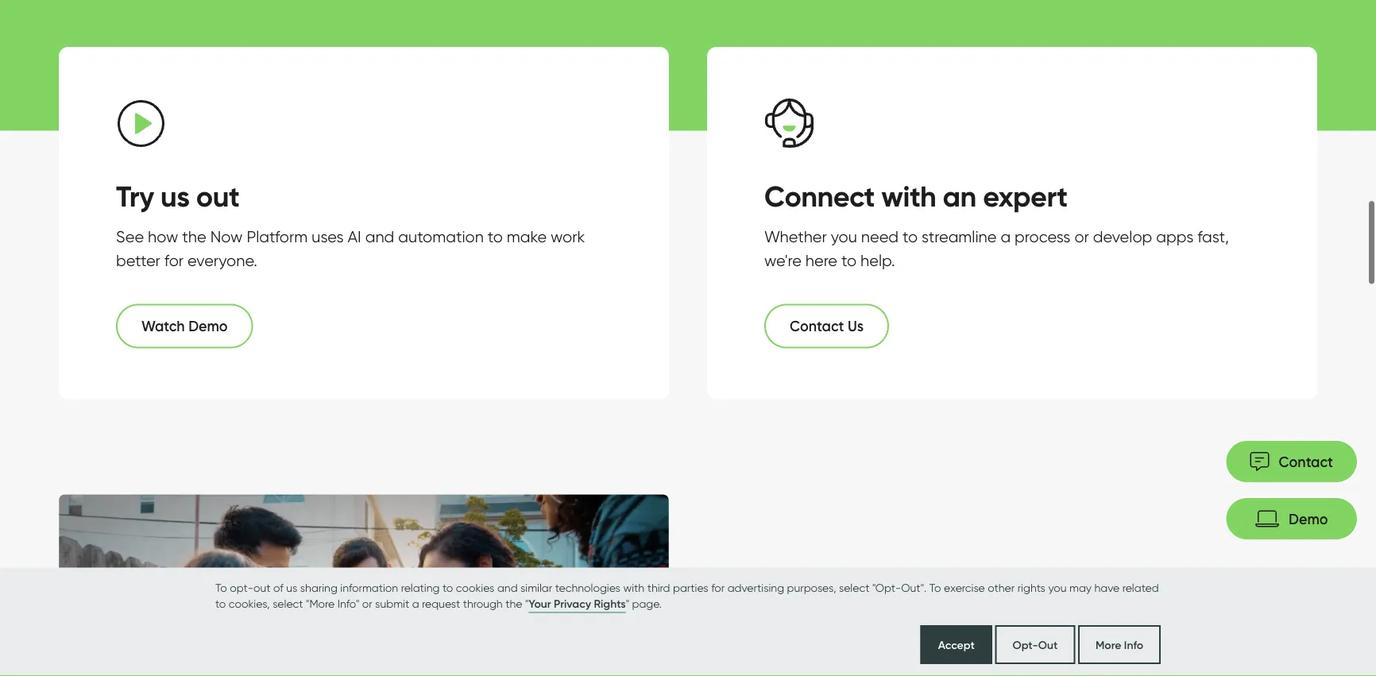 Task type: describe. For each thing, give the bounding box(es) containing it.
related
[[1123, 581, 1159, 595]]

0 vertical spatial select
[[839, 581, 870, 595]]

submit
[[375, 597, 409, 610]]

us
[[286, 581, 298, 595]]

of
[[273, 581, 284, 595]]

and
[[498, 581, 518, 595]]

2 to from the left
[[930, 581, 942, 595]]

1 to from the left
[[215, 581, 227, 595]]

" inside to opt-out of us sharing information relating to cookies and similar technologies with third parties for advertising purposes, select "opt-out".  to exercise other rights you may have related to cookies, select "more info" or submit a request through the "
[[525, 597, 529, 610]]

opt-out button
[[996, 626, 1076, 665]]

through
[[463, 597, 503, 610]]

to opt-out of us sharing information relating to cookies and similar technologies with third parties for advertising purposes, select "opt-out".  to exercise other rights you may have related to cookies, select "more info" or submit a request through the "
[[215, 581, 1159, 610]]

sharing
[[300, 581, 338, 595]]

accept
[[939, 638, 975, 652]]

the
[[506, 597, 523, 610]]

exercise
[[944, 581, 985, 595]]

opt-
[[230, 581, 254, 595]]

accept button
[[921, 626, 993, 665]]

advertising
[[728, 581, 785, 595]]

opt-out
[[1013, 638, 1058, 652]]

parties
[[673, 581, 709, 595]]

opt-
[[1013, 638, 1039, 652]]

request
[[422, 597, 460, 610]]

page.
[[632, 597, 662, 610]]

" inside your privacy rights " page.
[[626, 597, 630, 610]]

information
[[340, 581, 398, 595]]

cookies,
[[229, 597, 270, 610]]



Task type: vqa. For each thing, say whether or not it's contained in the screenshot.
purposes,
yes



Task type: locate. For each thing, give the bounding box(es) containing it.
"more
[[306, 597, 335, 610]]

0 vertical spatial to
[[443, 581, 453, 595]]

0 horizontal spatial to
[[215, 597, 226, 610]]

0 horizontal spatial select
[[273, 597, 303, 610]]

to right out".
[[930, 581, 942, 595]]

2 " from the left
[[626, 597, 630, 610]]

rights
[[1018, 581, 1046, 595]]

with
[[624, 581, 645, 595]]

to
[[443, 581, 453, 595], [215, 597, 226, 610]]

out
[[254, 581, 271, 595]]

out".
[[902, 581, 927, 595]]

more info
[[1096, 638, 1144, 652]]

your
[[529, 597, 551, 611]]

0 horizontal spatial "
[[525, 597, 529, 610]]

" right "the"
[[525, 597, 529, 610]]

or
[[362, 597, 373, 610]]

you
[[1049, 581, 1067, 595]]

select down 'us'
[[273, 597, 303, 610]]

more info button
[[1079, 626, 1161, 665]]

select left "opt- at the bottom of the page
[[839, 581, 870, 595]]

technologies
[[555, 581, 621, 595]]

" down the with
[[626, 597, 630, 610]]

info"
[[338, 597, 359, 610]]

cookies
[[456, 581, 495, 595]]

out
[[1039, 638, 1058, 652]]

for
[[712, 581, 725, 595]]

privacy
[[554, 597, 591, 611]]

1 vertical spatial to
[[215, 597, 226, 610]]

rights
[[594, 597, 626, 611]]

to
[[215, 581, 227, 595], [930, 581, 942, 595]]

1 vertical spatial select
[[273, 597, 303, 610]]

1 horizontal spatial to
[[443, 581, 453, 595]]

third
[[648, 581, 670, 595]]

0 horizontal spatial to
[[215, 581, 227, 595]]

have
[[1095, 581, 1120, 595]]

purposes,
[[787, 581, 837, 595]]

similar
[[521, 581, 553, 595]]

select
[[839, 581, 870, 595], [273, 597, 303, 610]]

"opt-
[[873, 581, 902, 595]]

to left cookies,
[[215, 597, 226, 610]]

info
[[1125, 638, 1144, 652]]

1 horizontal spatial select
[[839, 581, 870, 595]]

your privacy rights " page.
[[529, 597, 662, 611]]

1 " from the left
[[525, 597, 529, 610]]

relating
[[401, 581, 440, 595]]

more
[[1096, 638, 1122, 652]]

a
[[412, 597, 419, 610]]

"
[[525, 597, 529, 610], [626, 597, 630, 610]]

to up request
[[443, 581, 453, 595]]

your privacy rights link
[[529, 596, 626, 614]]

1 horizontal spatial "
[[626, 597, 630, 610]]

1 horizontal spatial to
[[930, 581, 942, 595]]

may
[[1070, 581, 1092, 595]]

to left the opt-
[[215, 581, 227, 595]]

other
[[988, 581, 1015, 595]]



